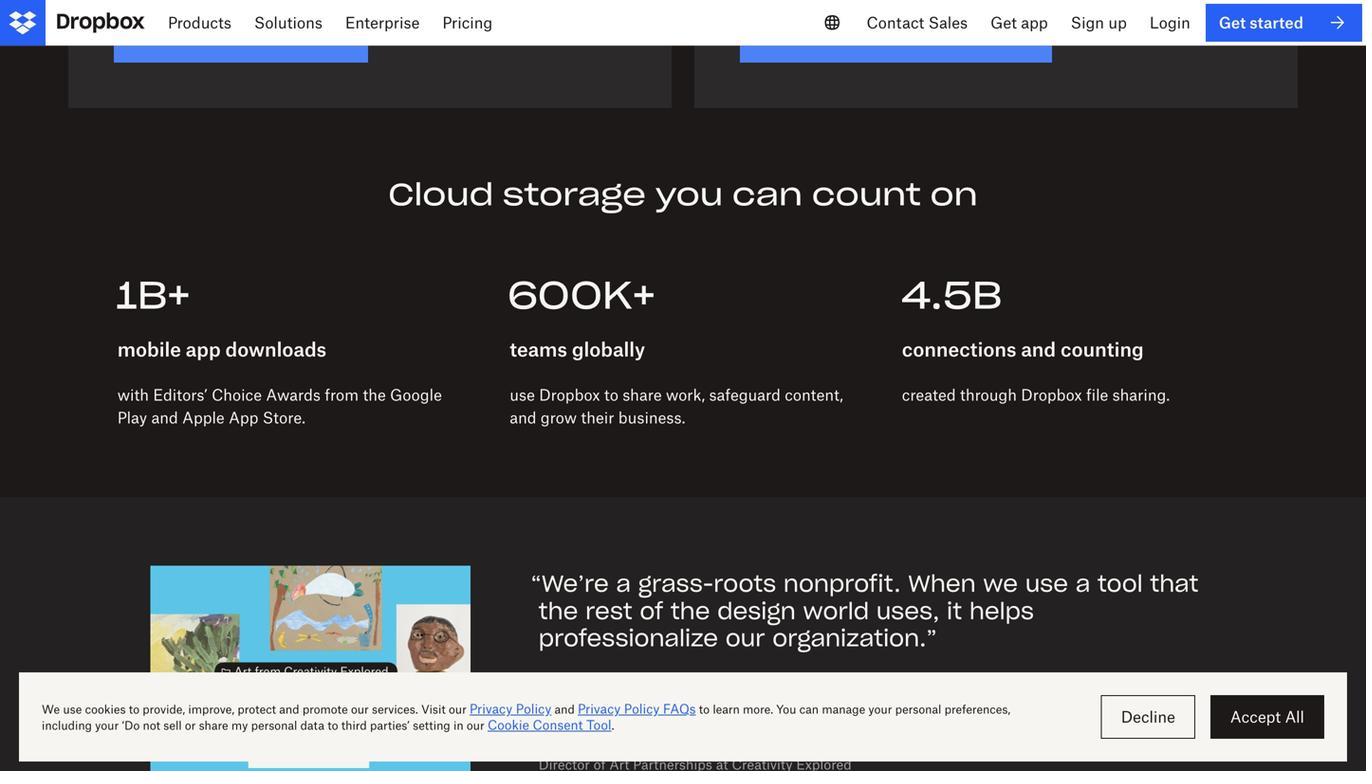 Task type: describe. For each thing, give the bounding box(es) containing it.
login
[[1150, 13, 1191, 32]]

content,
[[785, 386, 844, 404]]

use inside '"we're a grass-roots nonprofit. when we use a tool that the rest of the design world uses, it helps professionalize our organization."'
[[1026, 570, 1069, 598]]

contact sales link
[[856, 0, 980, 46]]

sign up
[[1071, 13, 1127, 32]]

with
[[117, 386, 149, 404]]

you
[[655, 175, 723, 214]]

"we're
[[531, 570, 609, 598]]

get dropbox for work
[[139, 27, 298, 45]]

on
[[931, 175, 978, 214]]

apple
[[182, 408, 225, 427]]

nonprofit.
[[784, 570, 901, 598]]

roots
[[714, 570, 777, 598]]

the left full on the left bottom
[[580, 682, 605, 701]]

when
[[908, 570, 976, 598]]

sales
[[929, 13, 968, 32]]

storage
[[503, 175, 646, 214]]

4.5b image
[[902, 281, 1249, 327]]

pricing
[[443, 13, 493, 32]]

sharing.
[[1113, 386, 1170, 404]]

to
[[604, 386, 619, 404]]

downloads
[[225, 338, 327, 361]]

1 horizontal spatial use
[[956, 27, 982, 45]]

dropbox for share
[[539, 386, 600, 404]]

1b+ image
[[117, 281, 464, 327]]

globally
[[572, 338, 645, 361]]

editors'
[[153, 386, 208, 404]]

app for get
[[1021, 13, 1048, 32]]

work,
[[666, 386, 705, 404]]

and inside use dropbox to share work, safeguard content, and grow their business.
[[510, 408, 537, 427]]

teams
[[510, 338, 568, 361]]

tool
[[1098, 570, 1143, 598]]

for for work
[[237, 27, 257, 45]]

get dropbox for personal use link
[[740, 10, 1052, 63]]

story
[[636, 682, 673, 701]]

get started link
[[1206, 4, 1363, 42]]

safeguard
[[709, 386, 781, 404]]

get app
[[991, 13, 1048, 32]]

products
[[168, 13, 232, 32]]

solutions
[[254, 13, 323, 32]]

organization."
[[773, 624, 937, 653]]

login link
[[1139, 0, 1202, 46]]

get for get app
[[991, 13, 1017, 32]]

personal
[[888, 27, 952, 45]]

can
[[733, 175, 803, 214]]

grass-
[[638, 570, 714, 598]]

it
[[947, 597, 963, 626]]

a folder titled art from creativity explored with four images of art image
[[151, 566, 471, 772]]

the inside with editors' choice awards from the google play and apple app store.
[[363, 386, 386, 404]]

cloud
[[388, 175, 494, 214]]

we
[[984, 570, 1018, 598]]

awards
[[266, 386, 321, 404]]

started
[[1250, 13, 1304, 32]]

teams globally
[[510, 338, 645, 361]]

with editors' choice awards from the google play and apple app store.
[[117, 386, 442, 427]]

connections
[[902, 338, 1017, 361]]

dropbox for personal
[[796, 27, 859, 45]]

get started
[[1219, 13, 1304, 32]]

their
[[581, 408, 615, 427]]

up
[[1109, 13, 1127, 32]]

grow
[[541, 408, 577, 427]]

store.
[[263, 408, 306, 427]]

pricing link
[[431, 0, 504, 46]]



Task type: vqa. For each thing, say whether or not it's contained in the screenshot.
the rightmost File requests
no



Task type: locate. For each thing, give the bounding box(es) containing it.
0 horizontal spatial and
[[151, 408, 178, 427]]

get inside get app dropdown button
[[991, 13, 1017, 32]]

1 horizontal spatial and
[[510, 408, 537, 427]]

1 horizontal spatial app
[[1021, 13, 1048, 32]]

created
[[902, 386, 956, 404]]

0 horizontal spatial for
[[237, 27, 257, 45]]

dropbox left file
[[1022, 386, 1083, 404]]

ann kappes
[[539, 731, 618, 747]]

sign
[[1071, 13, 1105, 32]]

2 horizontal spatial use
[[1026, 570, 1069, 598]]

connections and counting
[[902, 338, 1144, 361]]

contact sales
[[867, 13, 968, 32]]

and inside with editors' choice awards from the google play and apple app store.
[[151, 408, 178, 427]]

enterprise
[[345, 13, 420, 32]]

sign up link
[[1060, 0, 1139, 46]]

a left tool
[[1076, 570, 1091, 598]]

dropbox for work
[[169, 27, 233, 45]]

600k+ image
[[510, 281, 857, 327]]

of
[[640, 597, 664, 626]]

get dropbox for personal use
[[765, 27, 982, 45]]

app up editors'
[[186, 338, 221, 361]]

for for personal
[[863, 27, 884, 45]]

play
[[117, 408, 147, 427]]

and up the created through dropbox file sharing.
[[1022, 338, 1056, 361]]

design
[[718, 597, 796, 626]]

enterprise link
[[334, 0, 431, 46]]

rest
[[586, 597, 633, 626]]

0 horizontal spatial app
[[186, 338, 221, 361]]

read
[[539, 682, 577, 701]]

app for mobile
[[186, 338, 221, 361]]

a left of
[[616, 570, 631, 598]]

cloud storage you can count on
[[388, 175, 978, 214]]

and down editors'
[[151, 408, 178, 427]]

1 horizontal spatial for
[[863, 27, 884, 45]]

dropbox up grow
[[539, 386, 600, 404]]

helps
[[970, 597, 1034, 626]]

2 a from the left
[[1076, 570, 1091, 598]]

the right from
[[363, 386, 386, 404]]

get for get dropbox for personal use
[[765, 27, 792, 45]]

use right we
[[1026, 570, 1069, 598]]

through
[[961, 386, 1017, 404]]

that
[[1151, 570, 1199, 598]]

from
[[325, 386, 359, 404]]

work
[[261, 27, 298, 45]]

created through dropbox file sharing.
[[902, 386, 1170, 404]]

solutions button
[[243, 0, 334, 46]]

"we're a grass-roots nonprofit. when we use a tool that the rest of the design world uses, it helps professionalize our organization."
[[531, 570, 1199, 653]]

0 horizontal spatial use
[[510, 386, 535, 404]]

a
[[616, 570, 631, 598], [1076, 570, 1091, 598]]

1 horizontal spatial a
[[1076, 570, 1091, 598]]

dropbox left 'work'
[[169, 27, 233, 45]]

the left "rest"
[[539, 597, 578, 626]]

dropbox inside use dropbox to share work, safeguard content, and grow their business.
[[539, 386, 600, 404]]

contact
[[867, 13, 925, 32]]

get inside get dropbox for work link
[[139, 27, 166, 45]]

use down teams
[[510, 386, 535, 404]]

professionalize
[[539, 624, 719, 653]]

and
[[1022, 338, 1056, 361], [151, 408, 178, 427], [510, 408, 537, 427]]

get for get dropbox for work
[[139, 27, 166, 45]]

our
[[726, 624, 766, 653]]

2 for from the left
[[863, 27, 884, 45]]

1 for from the left
[[237, 27, 257, 45]]

0 vertical spatial use
[[956, 27, 982, 45]]

mobile
[[117, 338, 181, 361]]

use
[[956, 27, 982, 45], [510, 386, 535, 404], [1026, 570, 1069, 598]]

business.
[[619, 408, 686, 427]]

read the full story link
[[539, 681, 700, 703]]

get dropbox for work link
[[114, 10, 368, 63]]

1 vertical spatial use
[[510, 386, 535, 404]]

kappes
[[569, 731, 618, 747]]

0 horizontal spatial a
[[616, 570, 631, 598]]

full
[[608, 682, 632, 701]]

app
[[1021, 13, 1048, 32], [186, 338, 221, 361]]

get
[[1219, 13, 1247, 32], [991, 13, 1017, 32], [139, 27, 166, 45], [765, 27, 792, 45]]

counting
[[1061, 338, 1144, 361]]

dropbox
[[169, 27, 233, 45], [796, 27, 859, 45], [539, 386, 600, 404], [1022, 386, 1083, 404]]

uses,
[[877, 597, 940, 626]]

products button
[[157, 0, 243, 46]]

1 a from the left
[[616, 570, 631, 598]]

for
[[237, 27, 257, 45], [863, 27, 884, 45]]

share
[[623, 386, 662, 404]]

get inside get started link
[[1219, 13, 1247, 32]]

use dropbox to share work, safeguard content, and grow their business.
[[510, 386, 844, 427]]

the right of
[[671, 597, 710, 626]]

and left grow
[[510, 408, 537, 427]]

app left sign
[[1021, 13, 1048, 32]]

get app button
[[980, 0, 1060, 46]]

get inside get dropbox for personal use link
[[765, 27, 792, 45]]

mobile app downloads
[[117, 338, 327, 361]]

choice
[[212, 386, 262, 404]]

google
[[390, 386, 442, 404]]

1 vertical spatial app
[[186, 338, 221, 361]]

read the full story
[[539, 682, 673, 701]]

2 vertical spatial use
[[1026, 570, 1069, 598]]

world
[[803, 597, 870, 626]]

count
[[812, 175, 921, 214]]

2 horizontal spatial and
[[1022, 338, 1056, 361]]

app inside dropdown button
[[1021, 13, 1048, 32]]

ann
[[539, 731, 566, 747]]

file
[[1087, 386, 1109, 404]]

use inside use dropbox to share work, safeguard content, and grow their business.
[[510, 386, 535, 404]]

the
[[363, 386, 386, 404], [539, 597, 578, 626], [671, 597, 710, 626], [580, 682, 605, 701]]

get for get started
[[1219, 13, 1247, 32]]

use right personal
[[956, 27, 982, 45]]

0 vertical spatial app
[[1021, 13, 1048, 32]]

dropbox left contact
[[796, 27, 859, 45]]

app
[[229, 408, 259, 427]]



